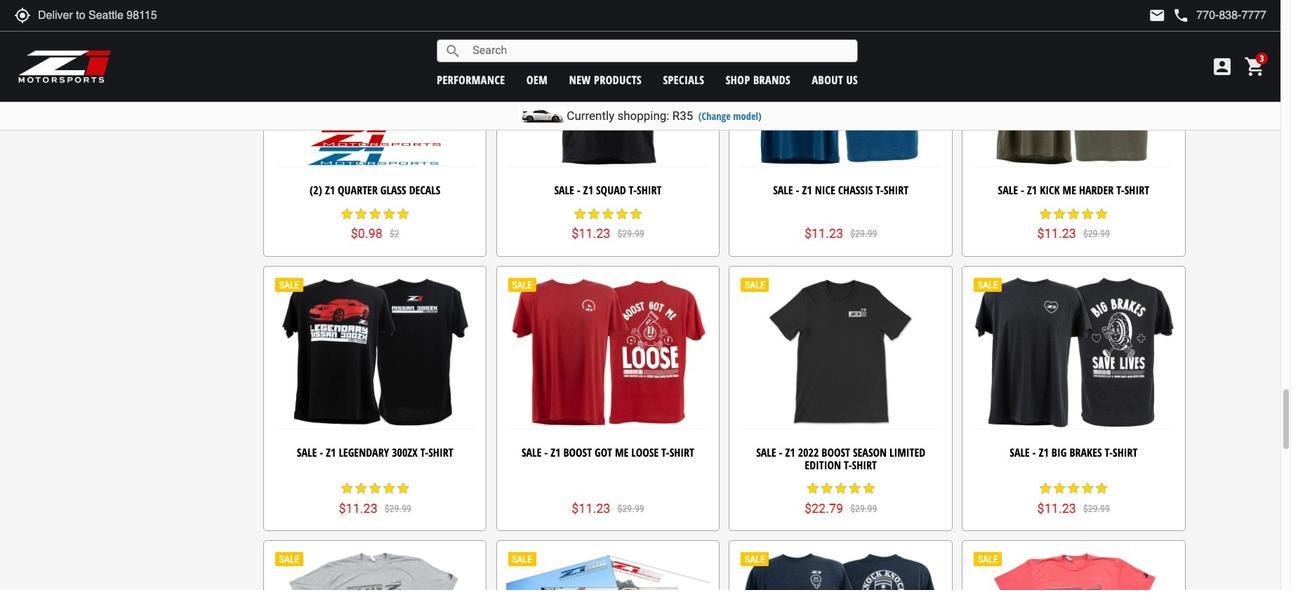 Task type: locate. For each thing, give the bounding box(es) containing it.
z1 for sale - z1 squad t-shirt
[[584, 183, 594, 198]]

shirt right chassis
[[884, 183, 909, 198]]

1 vertical spatial $11.23 $29.99
[[572, 501, 645, 516]]

t- right squad
[[629, 183, 637, 198]]

$11.23 $29.99 down the sale - z1 nice chassis t-shirt
[[805, 226, 878, 241]]

$29.99 down brakes
[[1084, 503, 1111, 515]]

1 horizontal spatial boost
[[822, 445, 851, 461]]

shop
[[726, 72, 751, 87]]

2 boost from the left
[[822, 445, 851, 461]]

$11.23 $29.99
[[805, 226, 878, 241], [572, 501, 645, 516]]

z1 left 'got'
[[551, 445, 561, 461]]

0 horizontal spatial me
[[615, 445, 629, 461]]

boost right 2022
[[822, 445, 851, 461]]

star star star star star $11.23 $29.99 down sale - z1 kick me harder t-shirt
[[1038, 207, 1111, 241]]

- left 'got'
[[545, 445, 548, 461]]

t- right edition
[[844, 458, 852, 473]]

us
[[847, 72, 858, 87]]

$29.99 right $22.79
[[851, 503, 878, 515]]

$11.23 down legendary
[[339, 501, 378, 516]]

shirt right 300zx
[[429, 445, 454, 461]]

me right 'got'
[[615, 445, 629, 461]]

squad
[[596, 183, 626, 198]]

$29.99
[[618, 229, 645, 240], [851, 229, 878, 240], [1084, 229, 1111, 240], [385, 503, 412, 515], [618, 503, 645, 515], [851, 503, 878, 515], [1084, 503, 1111, 515]]

0 horizontal spatial $11.23 $29.99
[[572, 501, 645, 516]]

legendary
[[339, 445, 389, 461]]

star
[[340, 207, 354, 221], [354, 207, 368, 221], [368, 207, 382, 221], [382, 207, 396, 221], [396, 207, 410, 221], [573, 207, 587, 221], [587, 207, 601, 221], [601, 207, 615, 221], [615, 207, 629, 221], [629, 207, 643, 221], [1039, 207, 1053, 221], [1053, 207, 1067, 221], [1067, 207, 1081, 221], [1081, 207, 1095, 221], [1095, 207, 1109, 221], [340, 482, 354, 496], [354, 482, 368, 496], [368, 482, 382, 496], [382, 482, 396, 496], [396, 482, 410, 496], [806, 482, 820, 496], [820, 482, 834, 496], [834, 482, 848, 496], [848, 482, 862, 496], [862, 482, 876, 496], [1039, 482, 1053, 496], [1053, 482, 1067, 496], [1067, 482, 1081, 496], [1081, 482, 1095, 496], [1095, 482, 1109, 496]]

t-
[[629, 183, 637, 198], [876, 183, 884, 198], [1117, 183, 1125, 198], [421, 445, 429, 461], [662, 445, 670, 461], [1105, 445, 1113, 461], [844, 458, 852, 473]]

star star star star star $11.23 $29.99 down sale - z1 big brakes t-shirt
[[1038, 482, 1111, 516]]

z1 left legendary
[[326, 445, 336, 461]]

$11.23 for sale - z1 legendary 300zx t-shirt
[[339, 501, 378, 516]]

- for 2022
[[779, 445, 783, 461]]

sale
[[555, 183, 574, 198], [773, 183, 793, 198], [999, 183, 1018, 198], [297, 445, 317, 461], [522, 445, 542, 461], [757, 445, 777, 461], [1010, 445, 1030, 461]]

about us
[[812, 72, 858, 87]]

(change
[[699, 110, 731, 123]]

z1 inside sale - z1 2022 boost season limited edition t-shirt
[[786, 445, 796, 461]]

sale for sale - z1 legendary 300zx t-shirt
[[297, 445, 317, 461]]

$29.99 for sale - z1 big brakes t-shirt
[[1084, 503, 1111, 515]]

z1
[[325, 183, 335, 198], [584, 183, 594, 198], [802, 183, 813, 198], [1028, 183, 1038, 198], [326, 445, 336, 461], [551, 445, 561, 461], [786, 445, 796, 461], [1039, 445, 1049, 461]]

- inside sale - z1 2022 boost season limited edition t-shirt
[[779, 445, 783, 461]]

sale - z1 big brakes t-shirt
[[1010, 445, 1138, 461]]

$11.23 down the big
[[1038, 501, 1077, 516]]

z1 right (2)
[[325, 183, 335, 198]]

star star star star star $22.79 $29.99
[[805, 482, 878, 516]]

nice
[[815, 183, 836, 198]]

$29.99 down squad
[[618, 229, 645, 240]]

me
[[1063, 183, 1077, 198], [615, 445, 629, 461]]

z1 left the big
[[1039, 445, 1049, 461]]

performance
[[437, 72, 505, 87]]

- for nice
[[796, 183, 800, 198]]

boost left 'got'
[[564, 445, 592, 461]]

$11.23 down the sale - z1 squad t-shirt
[[572, 226, 611, 241]]

chassis
[[838, 183, 873, 198]]

star star star star star $11.23 $29.99
[[572, 207, 645, 241], [1038, 207, 1111, 241], [339, 482, 412, 516], [1038, 482, 1111, 516]]

- for boost
[[545, 445, 548, 461]]

$11.23 $29.99 down sale - z1 boost got me loose t-shirt
[[572, 501, 645, 516]]

$29.99 down harder
[[1084, 229, 1111, 240]]

$29.99 down 300zx
[[385, 503, 412, 515]]

shirt up the star star star star star $22.79 $29.99 at bottom
[[852, 458, 877, 473]]

star star star star star $11.23 $29.99 for kick
[[1038, 207, 1111, 241]]

about us link
[[812, 72, 858, 87]]

$29.99 inside the star star star star star $22.79 $29.99
[[851, 503, 878, 515]]

about
[[812, 72, 844, 87]]

star star star star star $11.23 $29.99 down the sale - z1 squad t-shirt
[[572, 207, 645, 241]]

$11.23 for sale - z1 big brakes t-shirt
[[1038, 501, 1077, 516]]

- left legendary
[[320, 445, 323, 461]]

decals
[[409, 183, 441, 198]]

model)
[[734, 110, 762, 123]]

z1 for sale - z1 big brakes t-shirt
[[1039, 445, 1049, 461]]

shirt right brakes
[[1113, 445, 1138, 461]]

0 horizontal spatial boost
[[564, 445, 592, 461]]

harder
[[1080, 183, 1114, 198]]

1 horizontal spatial $11.23 $29.99
[[805, 226, 878, 241]]

shirt
[[637, 183, 662, 198], [884, 183, 909, 198], [1125, 183, 1150, 198], [429, 445, 454, 461], [670, 445, 695, 461], [1113, 445, 1138, 461], [852, 458, 877, 473]]

mail
[[1149, 7, 1166, 24]]

glass
[[381, 183, 406, 198]]

- for big
[[1033, 445, 1037, 461]]

me right kick
[[1063, 183, 1077, 198]]

sale - z1 nice chassis t-shirt
[[773, 183, 909, 198]]

$11.23 down kick
[[1038, 226, 1077, 241]]

$11.23 $29.99 for chassis
[[805, 226, 878, 241]]

z1 left squad
[[584, 183, 594, 198]]

$11.23
[[572, 226, 611, 241], [805, 226, 844, 241], [1038, 226, 1077, 241], [339, 501, 378, 516], [572, 501, 611, 516], [1038, 501, 1077, 516]]

- left the big
[[1033, 445, 1037, 461]]

specials link
[[663, 72, 705, 87]]

z1 for sale - z1 kick me harder t-shirt
[[1028, 183, 1038, 198]]

star star star star star $11.23 $29.99 down sale - z1 legendary 300zx t-shirt
[[339, 482, 412, 516]]

specials
[[663, 72, 705, 87]]

z1 left 'nice'
[[802, 183, 813, 198]]

new products link
[[569, 72, 642, 87]]

z1 for sale - z1 2022 boost season limited edition t-shirt
[[786, 445, 796, 461]]

oem link
[[527, 72, 548, 87]]

- left 2022
[[779, 445, 783, 461]]

1 horizontal spatial me
[[1063, 183, 1077, 198]]

300zx
[[392, 445, 418, 461]]

star star star star star $11.23 $29.99 for squad
[[572, 207, 645, 241]]

Search search field
[[462, 40, 858, 62]]

0 vertical spatial $11.23 $29.99
[[805, 226, 878, 241]]

performance link
[[437, 72, 505, 87]]

shopping:
[[618, 109, 670, 123]]

z1 left kick
[[1028, 183, 1038, 198]]

sale inside sale - z1 2022 boost season limited edition t-shirt
[[757, 445, 777, 461]]

$29.99 down "loose"
[[618, 503, 645, 515]]

my_location
[[14, 7, 31, 24]]

- left squad
[[577, 183, 581, 198]]

-
[[577, 183, 581, 198], [796, 183, 800, 198], [1021, 183, 1025, 198], [320, 445, 323, 461], [545, 445, 548, 461], [779, 445, 783, 461], [1033, 445, 1037, 461]]

- left kick
[[1021, 183, 1025, 198]]

currently shopping: r35 (change model)
[[567, 109, 762, 123]]

- left 'nice'
[[796, 183, 800, 198]]

2022
[[798, 445, 819, 461]]

got
[[595, 445, 612, 461]]

z1 for sale - z1 nice chassis t-shirt
[[802, 183, 813, 198]]

z1 left 2022
[[786, 445, 796, 461]]

boost inside sale - z1 2022 boost season limited edition t-shirt
[[822, 445, 851, 461]]

$11.23 down 'got'
[[572, 501, 611, 516]]

shopping_cart
[[1245, 55, 1267, 78]]

sale for sale - z1 kick me harder t-shirt
[[999, 183, 1018, 198]]

account_box link
[[1208, 55, 1238, 78]]

boost
[[564, 445, 592, 461], [822, 445, 851, 461]]

1 boost from the left
[[564, 445, 592, 461]]



Task type: vqa. For each thing, say whether or not it's contained in the screenshot.


Task type: describe. For each thing, give the bounding box(es) containing it.
$0.98
[[351, 226, 383, 241]]

t- right brakes
[[1105, 445, 1113, 461]]

$11.23 for sale - z1 kick me harder t-shirt
[[1038, 226, 1077, 241]]

quarter
[[338, 183, 378, 198]]

$22.79
[[805, 501, 844, 516]]

$11.23 down 'nice'
[[805, 226, 844, 241]]

sale for sale - z1 big brakes t-shirt
[[1010, 445, 1030, 461]]

t- right 300zx
[[421, 445, 429, 461]]

brands
[[754, 72, 791, 87]]

$29.99 for sale - z1 kick me harder t-shirt
[[1084, 229, 1111, 240]]

edition
[[805, 458, 842, 473]]

shirt right harder
[[1125, 183, 1150, 198]]

shirt inside sale - z1 2022 boost season limited edition t-shirt
[[852, 458, 877, 473]]

sale for sale - z1 squad t-shirt
[[555, 183, 574, 198]]

(change model) link
[[699, 110, 762, 123]]

t- right harder
[[1117, 183, 1125, 198]]

z1 motorsports logo image
[[18, 49, 112, 84]]

0 vertical spatial me
[[1063, 183, 1077, 198]]

t- right chassis
[[876, 183, 884, 198]]

account_box
[[1212, 55, 1234, 78]]

mail link
[[1149, 7, 1166, 24]]

- for squad
[[577, 183, 581, 198]]

season
[[853, 445, 887, 461]]

shop brands link
[[726, 72, 791, 87]]

products
[[594, 72, 642, 87]]

- for kick
[[1021, 183, 1025, 198]]

star star star star star $11.23 $29.99 for big
[[1038, 482, 1111, 516]]

$29.99 for sale - z1 legendary 300zx t-shirt
[[385, 503, 412, 515]]

star star star star star $11.23 $29.99 for legendary
[[339, 482, 412, 516]]

oem
[[527, 72, 548, 87]]

(2) z1 quarter glass decals
[[310, 183, 441, 198]]

limited
[[890, 445, 926, 461]]

big
[[1052, 445, 1067, 461]]

brakes
[[1070, 445, 1102, 461]]

sale for sale - z1 2022 boost season limited edition t-shirt
[[757, 445, 777, 461]]

- for legendary
[[320, 445, 323, 461]]

shirt right squad
[[637, 183, 662, 198]]

currently
[[567, 109, 615, 123]]

(2)
[[310, 183, 322, 198]]

sale - z1 squad t-shirt
[[555, 183, 662, 198]]

$29.99 down chassis
[[851, 229, 878, 240]]

$2
[[390, 229, 399, 240]]

1 vertical spatial me
[[615, 445, 629, 461]]

sale - z1 boost got me loose t-shirt
[[522, 445, 695, 461]]

search
[[445, 42, 462, 59]]

sale for sale - z1 boost got me loose t-shirt
[[522, 445, 542, 461]]

shirt right "loose"
[[670, 445, 695, 461]]

$29.99 for sale - z1 squad t-shirt
[[618, 229, 645, 240]]

z1 for sale - z1 legendary 300zx t-shirt
[[326, 445, 336, 461]]

$11.23 $29.99 for got
[[572, 501, 645, 516]]

mail phone
[[1149, 7, 1190, 24]]

t- right "loose"
[[662, 445, 670, 461]]

new products
[[569, 72, 642, 87]]

star star star star star $0.98 $2
[[340, 207, 410, 241]]

phone link
[[1173, 7, 1267, 24]]

sale - z1 2022 boost season limited edition t-shirt
[[757, 445, 926, 473]]

loose
[[632, 445, 659, 461]]

z1 for sale - z1 boost got me loose t-shirt
[[551, 445, 561, 461]]

phone
[[1173, 7, 1190, 24]]

t- inside sale - z1 2022 boost season limited edition t-shirt
[[844, 458, 852, 473]]

new
[[569, 72, 591, 87]]

shopping_cart link
[[1241, 55, 1267, 78]]

sale for sale - z1 nice chassis t-shirt
[[773, 183, 793, 198]]

$29.99 for sale - z1 2022 boost season limited edition t-shirt
[[851, 503, 878, 515]]

sale - z1 legendary 300zx t-shirt
[[297, 445, 454, 461]]

r35
[[673, 109, 693, 123]]

kick
[[1040, 183, 1060, 198]]

shop brands
[[726, 72, 791, 87]]

sale - z1 kick me harder t-shirt
[[999, 183, 1150, 198]]

$11.23 for sale - z1 squad t-shirt
[[572, 226, 611, 241]]



